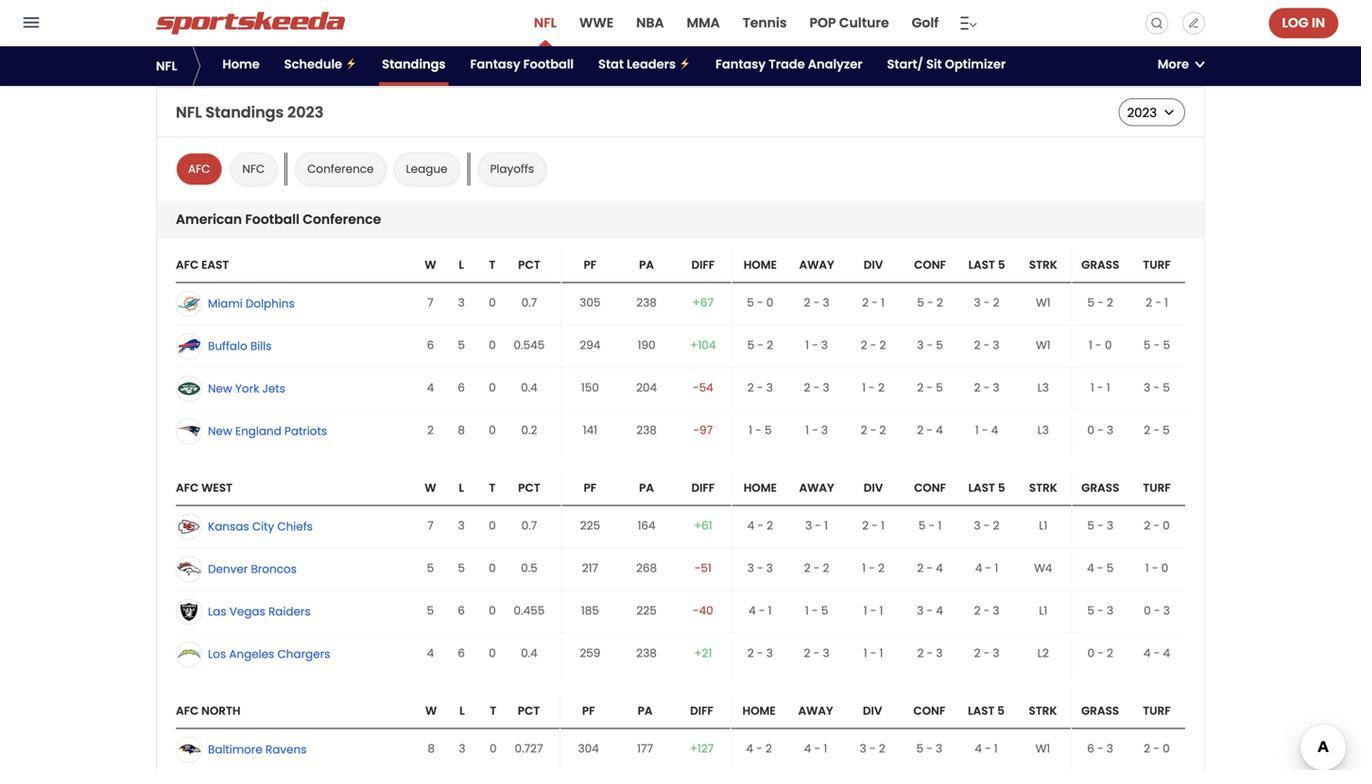 Task type: describe. For each thing, give the bounding box(es) containing it.
3 - 2 for 4
[[974, 518, 999, 534]]

home for 3 - 1
[[744, 480, 777, 496]]

kansas city chiefs link
[[176, 514, 313, 540]]

last for 2
[[968, 257, 995, 272]]

miami
[[208, 296, 243, 311]]

standings up nfl standings 2023
[[224, 66, 281, 81]]

5 - 5
[[1144, 338, 1170, 353]]

los angeles chargers link
[[176, 641, 330, 668]]

standings link
[[379, 46, 448, 86]]

conf for 1
[[914, 480, 946, 496]]

away for 4
[[798, 703, 833, 719]]

3 - 3
[[747, 561, 773, 576]]

fantasy for fantasy trade analyzer
[[716, 56, 766, 73]]

home icon image
[[156, 68, 167, 78]]

1 - 3 for 5
[[805, 423, 828, 438]]

stat
[[598, 56, 624, 73]]

schedule
[[284, 56, 342, 73]]

denver broncos image
[[176, 556, 202, 582]]

afc north
[[176, 703, 241, 719]]

-40
[[693, 603, 713, 619]]

div for 5 - 3
[[863, 703, 882, 719]]

1 horizontal spatial 2 - 5
[[1144, 423, 1170, 438]]

0 vertical spatial nfl link
[[532, 0, 559, 46]]

start/ sit optimizer link
[[884, 46, 1009, 86]]

conference link
[[295, 153, 386, 186]]

new york jets
[[208, 381, 285, 396]]

1 - 2 for 2 - 5
[[862, 380, 885, 396]]

1 vertical spatial 1 - 5
[[805, 603, 828, 619]]

playoffs link
[[478, 153, 546, 186]]

2 - 2 for 2 - 4
[[861, 423, 886, 438]]

turf for 5 - 2
[[1143, 257, 1171, 272]]

2 - 2 for 3 - 5
[[861, 338, 886, 353]]

golf
[[912, 14, 939, 32]]

0.5
[[521, 561, 538, 576]]

2 vertical spatial t
[[490, 703, 496, 719]]

stat leaders ⚡ link
[[595, 46, 694, 86]]

turf for 5 - 3
[[1143, 480, 1171, 496]]

+104
[[690, 338, 716, 353]]

pct for 304
[[518, 703, 540, 719]]

dolphins
[[246, 296, 295, 311]]

0.545
[[514, 338, 545, 353]]

football for fantasy
[[523, 56, 574, 73]]

baltimore ravens image
[[176, 737, 202, 763]]

jets
[[262, 381, 285, 396]]

+21
[[694, 646, 712, 661]]

afc link
[[176, 153, 222, 186]]

last 5 for 3
[[968, 703, 1005, 719]]

5 - 0
[[747, 295, 773, 311]]

strk for 5 - 3
[[1029, 480, 1057, 496]]

1 vertical spatial 3 - 5
[[1144, 380, 1170, 396]]

chiefs
[[277, 519, 313, 534]]

nfl up afc link
[[176, 101, 202, 123]]

football for american
[[245, 210, 299, 229]]

+61
[[694, 518, 712, 534]]

0 vertical spatial conference
[[307, 161, 374, 177]]

7 for 5
[[427, 518, 434, 534]]

w1 for 1
[[1035, 741, 1050, 757]]

miami dolphins image
[[176, 290, 202, 317]]

2023
[[287, 101, 324, 123]]

3 - 2 for 2
[[974, 295, 999, 311]]

fantasy for fantasy football
[[470, 56, 520, 73]]

afc for afc east
[[176, 257, 199, 272]]

l for 5
[[459, 480, 464, 496]]

-54
[[693, 380, 713, 396]]

2 vertical spatial 5 - 3
[[916, 741, 942, 757]]

3 - 1
[[805, 518, 828, 534]]

denver
[[208, 561, 248, 577]]

chargers
[[277, 646, 330, 662]]

denver broncos link
[[176, 556, 297, 582]]

1 vertical spatial 0 - 3
[[1144, 603, 1170, 619]]

home link
[[220, 46, 262, 86]]

bills
[[250, 338, 272, 354]]

2 - 1 for w1
[[862, 295, 885, 311]]

west
[[201, 480, 232, 496]]

los angeles chargers image
[[176, 641, 202, 668]]

miami dolphins link
[[176, 290, 295, 317]]

las
[[208, 604, 226, 619]]

start/ sit optimizer
[[887, 56, 1006, 73]]

los
[[208, 646, 226, 662]]

204
[[636, 380, 657, 396]]

l2
[[1037, 646, 1049, 661]]

england
[[235, 423, 281, 439]]

kansas city chiefs
[[208, 519, 313, 534]]

leaders
[[627, 56, 676, 73]]

away for 2
[[799, 257, 834, 272]]

pct for 305
[[518, 257, 540, 272]]

+127
[[690, 741, 714, 757]]

baltimore ravens
[[208, 742, 307, 757]]

new york jets link
[[176, 376, 285, 402]]

1 vertical spatial conference
[[303, 210, 381, 229]]

ravens
[[265, 742, 307, 757]]

playoffs
[[490, 161, 534, 177]]

1 - 2 for 2 - 4
[[862, 561, 885, 576]]

0 horizontal spatial 5 - 2
[[747, 338, 773, 353]]

1 horizontal spatial 5 - 2
[[917, 295, 943, 311]]

-97
[[693, 423, 713, 438]]

raiders
[[268, 604, 311, 619]]

diff for +61
[[691, 480, 715, 496]]

2 vertical spatial l
[[460, 703, 465, 719]]

american
[[176, 210, 242, 229]]

mma link
[[685, 0, 722, 46]]

patriots
[[284, 423, 327, 439]]

2 vertical spatial 3 - 2
[[860, 741, 885, 757]]

40
[[699, 603, 713, 619]]

chevron down image
[[1195, 61, 1205, 68]]

buffalo bills
[[208, 338, 272, 354]]

new england patriots
[[208, 423, 327, 439]]

grass for 5 - 2
[[1081, 257, 1119, 272]]

new york jets image
[[176, 376, 202, 402]]

5 - 3 for 2
[[1087, 518, 1113, 534]]

1 - 1 for 3 - 4
[[864, 603, 883, 619]]

6 - 3
[[1087, 741, 1113, 757]]

1 - 1 for 2 - 3
[[864, 646, 883, 661]]

305
[[580, 295, 601, 311]]

259
[[580, 646, 601, 661]]

nfl left home link
[[156, 58, 177, 75]]

turf for 6 - 3
[[1143, 703, 1171, 719]]

+67
[[692, 295, 714, 311]]

185
[[581, 603, 599, 619]]

schedule ⚡
[[284, 56, 357, 73]]

97
[[699, 423, 713, 438]]

4 - 4
[[1144, 646, 1170, 661]]

1 - 3 for 2
[[805, 338, 828, 353]]

grass for 6 - 3
[[1081, 703, 1119, 719]]

pct for 225
[[518, 480, 540, 496]]

0 vertical spatial 1 - 0
[[1089, 338, 1112, 353]]

kansas city chiefs image
[[176, 514, 202, 540]]

nfl standings 2023
[[176, 101, 324, 123]]

vegas
[[229, 604, 265, 619]]

pop
[[809, 14, 836, 32]]

log in link
[[1269, 8, 1338, 38]]

log in
[[1282, 14, 1325, 32]]

away for 3
[[799, 480, 834, 496]]

7 for 6
[[427, 295, 434, 311]]

league
[[406, 161, 447, 177]]

51
[[701, 561, 712, 576]]

l1 for 3
[[1039, 603, 1047, 619]]

las vegas raiders link
[[176, 599, 311, 625]]

t for 0.5
[[489, 480, 496, 496]]



Task type: vqa. For each thing, say whether or not it's contained in the screenshot.
the NFL link to the bottom
yes



Task type: locate. For each thing, give the bounding box(es) containing it.
1 vertical spatial div
[[864, 480, 883, 496]]

l1 for 2
[[1039, 518, 1047, 534]]

nfl up fantasy football on the top left of page
[[534, 14, 557, 32]]

1 1 - 3 from the top
[[805, 338, 828, 353]]

0 vertical spatial 1 - 2
[[862, 380, 885, 396]]

3 w1 from the top
[[1035, 741, 1050, 757]]

home
[[223, 56, 260, 73]]

1 vertical spatial l3
[[1037, 423, 1049, 438]]

w for 5
[[425, 480, 436, 496]]

0 vertical spatial last 5
[[968, 257, 1005, 272]]

american football conference
[[176, 210, 381, 229]]

2 l3 from the top
[[1037, 423, 1049, 438]]

grass
[[1081, 257, 1119, 272], [1081, 480, 1119, 496], [1081, 703, 1119, 719]]

afc left west
[[176, 480, 199, 496]]

1 horizontal spatial ⚡
[[679, 56, 691, 73]]

4 - 2 for 4 - 1
[[746, 741, 772, 757]]

1 vertical spatial home
[[744, 480, 777, 496]]

3 strk from the top
[[1029, 703, 1057, 719]]

0 vertical spatial 0.7
[[521, 295, 537, 311]]

1 l1 from the top
[[1039, 518, 1047, 534]]

1 horizontal spatial fantasy
[[716, 56, 766, 73]]

afc left the north at the left of the page
[[176, 703, 199, 719]]

3 - 2
[[974, 295, 999, 311], [974, 518, 999, 534], [860, 741, 885, 757]]

1 vertical spatial turf
[[1143, 480, 1171, 496]]

1 vertical spatial 5 - 3
[[1087, 603, 1113, 619]]

standings right schedule ⚡
[[382, 56, 446, 73]]

l for 6
[[459, 257, 464, 272]]

0 vertical spatial 1 - 1
[[1091, 380, 1110, 396]]

0 horizontal spatial 2 - 5
[[917, 380, 943, 396]]

⚡ right schedule at the top
[[345, 56, 357, 73]]

0 vertical spatial pa
[[639, 257, 654, 272]]

new right new england patriots icon
[[208, 423, 232, 439]]

pa up 164 at the bottom left
[[639, 480, 654, 496]]

2 0.4 from the top
[[521, 646, 538, 661]]

0 vertical spatial w1
[[1036, 295, 1051, 311]]

stat leaders ⚡
[[598, 56, 691, 73]]

0.7 up 0.5
[[521, 518, 537, 534]]

2 - 4 left 1 - 4
[[917, 423, 943, 438]]

⚡
[[345, 56, 357, 73], [679, 56, 691, 73]]

0 vertical spatial new
[[208, 381, 232, 396]]

l1 down w4
[[1039, 603, 1047, 619]]

1 vertical spatial 1 - 1
[[864, 603, 883, 619]]

0 vertical spatial l3
[[1037, 380, 1049, 396]]

golf link
[[910, 0, 941, 46]]

schedule ⚡ link
[[281, 46, 360, 86]]

238 down "204"
[[636, 423, 657, 438]]

new for new york jets
[[208, 381, 232, 396]]

2 1 - 3 from the top
[[805, 423, 828, 438]]

new left york
[[208, 381, 232, 396]]

3
[[458, 295, 465, 311], [823, 295, 829, 311], [974, 295, 981, 311], [821, 338, 828, 353], [917, 338, 924, 353], [993, 338, 999, 353], [766, 380, 773, 396], [823, 380, 829, 396], [993, 380, 999, 396], [1144, 380, 1150, 396], [821, 423, 828, 438], [1107, 423, 1113, 438], [458, 518, 465, 534], [805, 518, 812, 534], [974, 518, 981, 534], [1107, 518, 1113, 534], [747, 561, 754, 576], [766, 561, 773, 576], [917, 603, 924, 619], [993, 603, 999, 619], [1107, 603, 1113, 619], [1163, 603, 1170, 619], [766, 646, 773, 661], [823, 646, 829, 661], [936, 646, 943, 661], [993, 646, 999, 661], [459, 741, 465, 757], [860, 741, 866, 757], [936, 741, 942, 757], [1107, 741, 1113, 757]]

5 - 3 for 0
[[1087, 603, 1113, 619]]

2 0.7 from the top
[[521, 518, 537, 534]]

2 vertical spatial diff
[[690, 703, 713, 719]]

diff up +61
[[691, 480, 715, 496]]

last 5 for 1
[[968, 480, 1005, 496]]

2 vertical spatial away
[[798, 703, 833, 719]]

afc
[[188, 161, 210, 177], [176, 257, 199, 272], [176, 480, 199, 496], [176, 703, 199, 719]]

city
[[252, 519, 274, 534]]

3 238 from the top
[[636, 646, 657, 661]]

1 - 0
[[1089, 338, 1112, 353], [1145, 561, 1168, 576]]

conference down 2023
[[307, 161, 374, 177]]

2 1 - 2 from the top
[[862, 561, 885, 576]]

strk for 6 - 3
[[1029, 703, 1057, 719]]

football down nfc link on the top left of page
[[245, 210, 299, 229]]

new for new england patriots
[[208, 423, 232, 439]]

0 horizontal spatial nfl link
[[186, 65, 205, 82]]

new
[[208, 381, 232, 396], [208, 423, 232, 439]]

fantasy trade analyzer
[[716, 56, 862, 73]]

writers home image
[[1188, 17, 1199, 29]]

1 vertical spatial t
[[489, 480, 496, 496]]

4 - 2 up 3 - 3
[[747, 518, 773, 534]]

2 2 - 4 from the top
[[917, 561, 943, 576]]

1 - 5
[[749, 423, 772, 438], [805, 603, 828, 619]]

6 for 150
[[458, 380, 465, 396]]

3 turf from the top
[[1143, 703, 1171, 719]]

list icon image
[[959, 12, 977, 34]]

0 vertical spatial 5 - 3
[[1087, 518, 1113, 534]]

1 turf from the top
[[1143, 257, 1171, 272]]

1 horizontal spatial 8
[[458, 423, 465, 438]]

w for 6
[[425, 257, 436, 272]]

diff up the +67 on the right of the page
[[691, 257, 715, 272]]

1 new from the top
[[208, 381, 232, 396]]

0 vertical spatial div
[[864, 257, 883, 272]]

1 - 0 right 4 - 5 on the bottom right of page
[[1145, 561, 1168, 576]]

pf up 304
[[582, 703, 595, 719]]

last for 3
[[968, 703, 995, 719]]

2 - 3
[[804, 295, 829, 311], [974, 338, 999, 353], [747, 380, 773, 396], [804, 380, 829, 396], [974, 380, 999, 396], [974, 603, 999, 619], [747, 646, 773, 661], [804, 646, 829, 661], [917, 646, 943, 661], [974, 646, 999, 661]]

new inside 'link'
[[208, 381, 232, 396]]

0 horizontal spatial 8
[[428, 741, 435, 757]]

1 horizontal spatial 3 - 5
[[1144, 380, 1170, 396]]

strk for 5 - 2
[[1029, 257, 1057, 272]]

2 - 4 for 2 - 2
[[917, 423, 943, 438]]

2 - 2
[[861, 338, 886, 353], [861, 423, 886, 438], [804, 561, 829, 576]]

1 - 4
[[975, 423, 998, 438]]

238 for +67
[[636, 295, 657, 311]]

2 vertical spatial w
[[425, 703, 437, 719]]

0 horizontal spatial 3 - 5
[[917, 338, 943, 353]]

150
[[581, 380, 599, 396]]

pf
[[584, 257, 597, 272], [584, 480, 597, 496], [582, 703, 595, 719]]

afc left east
[[176, 257, 199, 272]]

2 vertical spatial last 5
[[968, 703, 1005, 719]]

6 for 259
[[458, 646, 465, 661]]

nba link
[[634, 0, 666, 46]]

1 vertical spatial l
[[459, 480, 464, 496]]

1 vertical spatial 1 - 2
[[862, 561, 885, 576]]

238 up 190
[[636, 295, 657, 311]]

new england patriots image
[[176, 418, 202, 445]]

164
[[638, 518, 656, 534]]

los angeles chargers
[[208, 646, 330, 662]]

1 vertical spatial 7
[[427, 518, 434, 534]]

strk
[[1029, 257, 1057, 272], [1029, 480, 1057, 496], [1029, 703, 1057, 719]]

238 for -97
[[636, 423, 657, 438]]

2 238 from the top
[[636, 423, 657, 438]]

1 vertical spatial 2 - 5
[[1144, 423, 1170, 438]]

2 vertical spatial pf
[[582, 703, 595, 719]]

2 l1 from the top
[[1039, 603, 1047, 619]]

2 - 4 for 1 - 2
[[917, 561, 943, 576]]

pa up 177
[[638, 703, 653, 719]]

5
[[998, 257, 1005, 272], [747, 295, 754, 311], [917, 295, 924, 311], [1087, 295, 1095, 311], [458, 338, 465, 353], [747, 338, 754, 353], [936, 338, 943, 353], [1144, 338, 1151, 353], [1163, 338, 1170, 353], [936, 380, 943, 396], [1163, 380, 1170, 396], [765, 423, 772, 438], [1163, 423, 1170, 438], [998, 480, 1005, 496], [919, 518, 926, 534], [1087, 518, 1094, 534], [427, 561, 434, 576], [458, 561, 465, 576], [1107, 561, 1114, 576], [427, 603, 434, 619], [821, 603, 828, 619], [1087, 603, 1094, 619], [997, 703, 1005, 719], [916, 741, 923, 757]]

standings down home link
[[205, 101, 284, 123]]

1 vertical spatial 1 - 0
[[1145, 561, 1168, 576]]

0.4 for 259
[[521, 646, 538, 661]]

5 - 3
[[1087, 518, 1113, 534], [1087, 603, 1113, 619], [916, 741, 942, 757]]

1 - 1
[[1091, 380, 1110, 396], [864, 603, 883, 619], [864, 646, 883, 661]]

las vegas raiders
[[208, 604, 311, 619]]

0 vertical spatial 2 - 5
[[917, 380, 943, 396]]

baltimore ravens link
[[176, 737, 307, 763]]

1 vertical spatial pf
[[584, 480, 597, 496]]

1 vertical spatial conf
[[914, 480, 946, 496]]

1 horizontal spatial nfl link
[[532, 0, 559, 46]]

home for 4 - 1
[[742, 703, 776, 719]]

1 strk from the top
[[1029, 257, 1057, 272]]

home for 2 - 3
[[744, 257, 777, 272]]

pa for 238
[[639, 257, 654, 272]]

1 7 from the top
[[427, 295, 434, 311]]

1 l3 from the top
[[1037, 380, 1049, 396]]

1 0.7 from the top
[[521, 295, 537, 311]]

0 vertical spatial 8
[[458, 423, 465, 438]]

0 horizontal spatial football
[[245, 210, 299, 229]]

fantasy left trade
[[716, 56, 766, 73]]

york
[[235, 381, 259, 396]]

0.727
[[515, 741, 543, 757]]

0 vertical spatial strk
[[1029, 257, 1057, 272]]

0 vertical spatial grass
[[1081, 257, 1119, 272]]

1 2 - 4 from the top
[[917, 423, 943, 438]]

225 up 217
[[580, 518, 600, 534]]

football left stat
[[523, 56, 574, 73]]

t for 0.545
[[489, 257, 496, 272]]

1 horizontal spatial 1 - 5
[[805, 603, 828, 619]]

in
[[1312, 14, 1325, 32]]

0 vertical spatial 3 - 2
[[974, 295, 999, 311]]

2 vertical spatial 2 - 2
[[804, 561, 829, 576]]

start/
[[887, 56, 923, 73]]

-51
[[695, 561, 712, 576]]

div for 5 - 1
[[864, 480, 883, 496]]

0.7 up 0.545 in the left top of the page
[[521, 295, 537, 311]]

w1
[[1036, 295, 1051, 311], [1036, 338, 1051, 353], [1035, 741, 1050, 757]]

2 vertical spatial conf
[[913, 703, 945, 719]]

nfl link up fantasy football on the top left of page
[[532, 0, 559, 46]]

1 vertical spatial w
[[425, 480, 436, 496]]

1 vertical spatial last
[[968, 480, 995, 496]]

conf for 2
[[914, 257, 946, 272]]

1 fantasy from the left
[[470, 56, 520, 73]]

fantasy trade analyzer link
[[713, 46, 865, 86]]

2 fantasy from the left
[[716, 56, 766, 73]]

pa up 190
[[639, 257, 654, 272]]

-
[[757, 295, 763, 311], [813, 295, 820, 311], [872, 295, 878, 311], [927, 295, 933, 311], [984, 295, 990, 311], [1098, 295, 1104, 311], [1155, 295, 1161, 311], [757, 338, 764, 353], [812, 338, 818, 353], [870, 338, 876, 353], [927, 338, 933, 353], [984, 338, 990, 353], [1095, 338, 1102, 353], [1154, 338, 1160, 353], [693, 380, 699, 396], [757, 380, 763, 396], [813, 380, 820, 396], [869, 380, 875, 396], [927, 380, 933, 396], [984, 380, 990, 396], [1097, 380, 1103, 396], [1153, 380, 1160, 396], [693, 423, 699, 438], [755, 423, 762, 438], [812, 423, 818, 438], [870, 423, 876, 438], [927, 423, 933, 438], [982, 423, 988, 438], [1097, 423, 1104, 438], [1153, 423, 1160, 438], [757, 518, 764, 534], [815, 518, 821, 534], [872, 518, 878, 534], [929, 518, 935, 534], [984, 518, 990, 534], [1097, 518, 1104, 534], [1153, 518, 1160, 534], [695, 561, 701, 576], [757, 561, 763, 576], [814, 561, 820, 576], [869, 561, 875, 576], [927, 561, 933, 576], [985, 561, 992, 576], [1097, 561, 1103, 576], [1152, 561, 1158, 576], [693, 603, 699, 619], [759, 603, 765, 619], [812, 603, 818, 619], [870, 603, 876, 619], [927, 603, 933, 619], [984, 603, 990, 619], [1097, 603, 1104, 619], [1154, 603, 1160, 619], [757, 646, 763, 661], [813, 646, 820, 661], [870, 646, 876, 661], [927, 646, 933, 661], [984, 646, 990, 661], [1098, 646, 1104, 661], [1154, 646, 1160, 661], [756, 741, 762, 757], [814, 741, 821, 757], [869, 741, 876, 757], [926, 741, 933, 757], [985, 741, 991, 757], [1097, 741, 1104, 757], [1153, 741, 1160, 757]]

w1 for 2
[[1036, 295, 1051, 311]]

1 238 from the top
[[636, 295, 657, 311]]

2 strk from the top
[[1029, 480, 1057, 496]]

0 vertical spatial diff
[[691, 257, 715, 272]]

tennis
[[743, 14, 787, 32]]

diff up the +127
[[690, 703, 713, 719]]

1 vertical spatial strk
[[1029, 480, 1057, 496]]

1 2 - 0 from the top
[[1144, 518, 1170, 534]]

diff for +127
[[690, 703, 713, 719]]

1 1 - 2 from the top
[[862, 380, 885, 396]]

1 vertical spatial grass
[[1081, 480, 1119, 496]]

conference down the conference link
[[303, 210, 381, 229]]

0 vertical spatial t
[[489, 257, 496, 272]]

1 horizontal spatial football
[[523, 56, 574, 73]]

54
[[699, 380, 713, 396]]

0 horizontal spatial 1 - 0
[[1089, 338, 1112, 353]]

more
[[1158, 56, 1189, 73]]

217
[[582, 561, 598, 576]]

afc west
[[176, 480, 232, 496]]

analyzer
[[808, 56, 862, 73]]

0.4 down 0.455
[[521, 646, 538, 661]]

afc up american
[[188, 161, 210, 177]]

conf
[[914, 257, 946, 272], [914, 480, 946, 496], [913, 703, 945, 719]]

1 vertical spatial football
[[245, 210, 299, 229]]

2 vertical spatial pct
[[518, 703, 540, 719]]

tennis link
[[741, 0, 789, 46]]

nfl link right home icon
[[186, 65, 205, 82]]

3 - 4
[[917, 603, 943, 619]]

1 - 0 left '5 - 5'
[[1089, 338, 1112, 353]]

standings
[[382, 56, 446, 73], [224, 66, 281, 81], [205, 101, 284, 123]]

177
[[637, 741, 653, 757]]

1 vertical spatial l1
[[1039, 603, 1047, 619]]

0 vertical spatial 3 - 5
[[917, 338, 943, 353]]

1
[[881, 295, 885, 311], [1164, 295, 1168, 311], [805, 338, 809, 353], [1089, 338, 1092, 353], [862, 380, 866, 396], [1091, 380, 1094, 396], [1107, 380, 1110, 396], [749, 423, 752, 438], [805, 423, 809, 438], [975, 423, 979, 438], [824, 518, 828, 534], [881, 518, 885, 534], [938, 518, 942, 534], [862, 561, 866, 576], [995, 561, 998, 576], [1145, 561, 1149, 576], [768, 603, 772, 619], [805, 603, 809, 619], [864, 603, 867, 619], [879, 603, 883, 619], [864, 646, 867, 661], [879, 646, 883, 661], [824, 741, 827, 757], [994, 741, 998, 757]]

w4
[[1034, 561, 1052, 576]]

turf
[[1143, 257, 1171, 272], [1143, 480, 1171, 496], [1143, 703, 1171, 719]]

0.7 for 0.545
[[521, 295, 537, 311]]

buffalo bills image
[[176, 333, 202, 359]]

0.2
[[521, 423, 537, 438]]

l3 for 4
[[1037, 423, 1049, 438]]

304
[[578, 741, 599, 757]]

fantasy football
[[470, 56, 574, 73]]

1 w from the top
[[425, 257, 436, 272]]

0 - 2
[[1087, 646, 1113, 661]]

8
[[458, 423, 465, 438], [428, 741, 435, 757]]

pa for 177
[[638, 703, 653, 719]]

2 ⚡ from the left
[[679, 56, 691, 73]]

1 ⚡ from the left
[[345, 56, 357, 73]]

afc for afc west
[[176, 480, 199, 496]]

diff for +67
[[691, 257, 715, 272]]

pa
[[639, 257, 654, 272], [639, 480, 654, 496], [638, 703, 653, 719]]

2 vertical spatial turf
[[1143, 703, 1171, 719]]

football
[[523, 56, 574, 73], [245, 210, 299, 229]]

2 - 1 for l1
[[862, 518, 885, 534]]

l1 up w4
[[1039, 518, 1047, 534]]

0 vertical spatial 0 - 3
[[1087, 423, 1113, 438]]

0 vertical spatial 4 - 2
[[747, 518, 773, 534]]

div
[[864, 257, 883, 272], [864, 480, 883, 496], [863, 703, 882, 719]]

0 horizontal spatial 0 - 3
[[1087, 423, 1113, 438]]

238
[[636, 295, 657, 311], [636, 423, 657, 438], [636, 646, 657, 661]]

north
[[201, 703, 241, 719]]

pf up '305'
[[584, 257, 597, 272]]

pa for 164
[[639, 480, 654, 496]]

0.4 for 150
[[521, 380, 538, 396]]

1 vertical spatial 4 - 2
[[746, 741, 772, 757]]

2 vertical spatial grass
[[1081, 703, 1119, 719]]

0 vertical spatial l1
[[1039, 518, 1047, 534]]

afc for afc
[[188, 161, 210, 177]]

0.4
[[521, 380, 538, 396], [521, 646, 538, 661]]

nfl right home icon
[[186, 66, 205, 81]]

1 vertical spatial 8
[[428, 741, 435, 757]]

pct
[[518, 257, 540, 272], [518, 480, 540, 496], [518, 703, 540, 719]]

las vegas raiders image
[[176, 599, 202, 625]]

0 vertical spatial 7
[[427, 295, 434, 311]]

conf for 3
[[913, 703, 945, 719]]

2 2 - 0 from the top
[[1144, 741, 1170, 757]]

2 w1 from the top
[[1036, 338, 1051, 353]]

1 - 5 right 97
[[749, 423, 772, 438]]

268
[[636, 561, 657, 576]]

2 vertical spatial strk
[[1029, 703, 1057, 719]]

0 vertical spatial 2 - 2
[[861, 338, 886, 353]]

1 horizontal spatial 0 - 3
[[1144, 603, 1170, 619]]

0 vertical spatial 2 - 4
[[917, 423, 943, 438]]

2 - 0 for 6 - 3
[[1144, 741, 1170, 757]]

0 vertical spatial 225
[[580, 518, 600, 534]]

pct up 0.727
[[518, 703, 540, 719]]

1 horizontal spatial 225
[[636, 603, 657, 619]]

1 vertical spatial away
[[799, 480, 834, 496]]

1 vertical spatial 2 - 4
[[917, 561, 943, 576]]

afc east
[[176, 257, 229, 272]]

190
[[638, 338, 656, 353]]

⚡ right 'leaders'
[[679, 56, 691, 73]]

0 vertical spatial 238
[[636, 295, 657, 311]]

1 0.4 from the top
[[521, 380, 538, 396]]

2 vertical spatial home
[[742, 703, 776, 719]]

0 vertical spatial 0.4
[[521, 380, 538, 396]]

0 vertical spatial 1 - 5
[[749, 423, 772, 438]]

fantasy right standings link
[[470, 56, 520, 73]]

0.7 for 0.5
[[521, 518, 537, 534]]

nfc
[[242, 161, 265, 177]]

0 horizontal spatial 1 - 5
[[749, 423, 772, 438]]

5 - 1
[[919, 518, 942, 534]]

w1 for 3
[[1036, 338, 1051, 353]]

2 w from the top
[[425, 480, 436, 496]]

0 horizontal spatial fantasy
[[470, 56, 520, 73]]

6 for 185
[[458, 603, 465, 619]]

1 vertical spatial last 5
[[968, 480, 1005, 496]]

2 vertical spatial pa
[[638, 703, 653, 719]]

afc for afc north
[[176, 703, 199, 719]]

sportskeeda logo image
[[156, 12, 345, 34]]

0 horizontal spatial 225
[[580, 518, 600, 534]]

grass for 5 - 3
[[1081, 480, 1119, 496]]

2 vertical spatial 238
[[636, 646, 657, 661]]

6
[[427, 338, 434, 353], [458, 380, 465, 396], [458, 603, 465, 619], [458, 646, 465, 661], [1087, 741, 1094, 757]]

2 - 0 for 5 - 3
[[1144, 518, 1170, 534]]

pct down 0.2 on the bottom left of the page
[[518, 480, 540, 496]]

4 - 2 for 3 - 1
[[747, 518, 773, 534]]

2 vertical spatial last
[[968, 703, 995, 719]]

2 7 from the top
[[427, 518, 434, 534]]

2 horizontal spatial 5 - 2
[[1087, 295, 1113, 311]]

pf for 304
[[582, 703, 595, 719]]

buffalo
[[208, 338, 247, 354]]

pop culture
[[809, 14, 889, 32]]

1 - 5 down 3 - 1
[[805, 603, 828, 619]]

4 - 2 right the +127
[[746, 741, 772, 757]]

2 vertical spatial div
[[863, 703, 882, 719]]

away
[[799, 257, 834, 272], [799, 480, 834, 496], [798, 703, 833, 719]]

0.4 down 0.545 in the left top of the page
[[521, 380, 538, 396]]

2 new from the top
[[208, 423, 232, 439]]

2 - 4 up 3 - 4 on the bottom of the page
[[917, 561, 943, 576]]

1 w1 from the top
[[1036, 295, 1051, 311]]

2 vertical spatial 1 - 1
[[864, 646, 883, 661]]

1 vertical spatial pct
[[518, 480, 540, 496]]

2 vertical spatial w1
[[1035, 741, 1050, 757]]

last 5 for 2
[[968, 257, 1005, 272]]

div for 5 - 2
[[864, 257, 883, 272]]

2 turf from the top
[[1143, 480, 1171, 496]]

238 for +21
[[636, 646, 657, 661]]

l3 for 3
[[1037, 380, 1049, 396]]

225 down 268
[[636, 603, 657, 619]]

1 vertical spatial 225
[[636, 603, 657, 619]]

pct up 0.545 in the left top of the page
[[518, 257, 540, 272]]

pf for 225
[[584, 480, 597, 496]]

141
[[583, 423, 597, 438]]

3 w from the top
[[425, 703, 437, 719]]

last for 1
[[968, 480, 995, 496]]

pf down 141
[[584, 480, 597, 496]]

238 right 259
[[636, 646, 657, 661]]

broncos
[[251, 561, 297, 577]]

wwe
[[579, 14, 614, 32]]

pf for 305
[[584, 257, 597, 272]]



